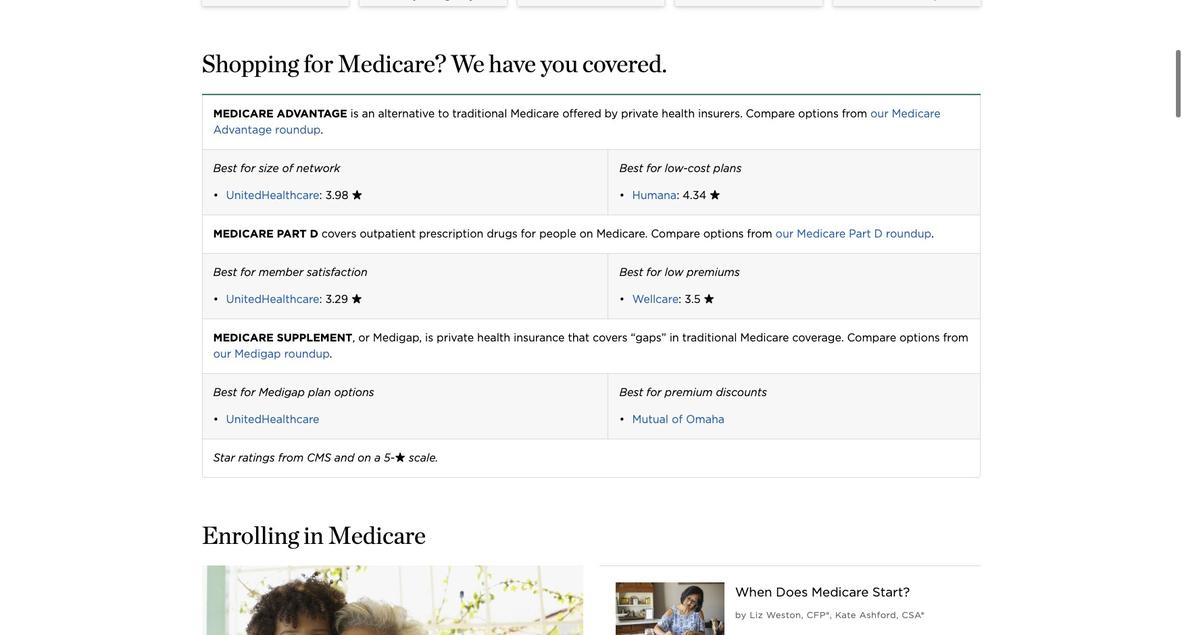 Task type: vqa. For each thing, say whether or not it's contained in the screenshot.
Best related to Best for size of network
yes



Task type: describe. For each thing, give the bounding box(es) containing it.
advantage
[[213, 124, 272, 137]]

best for best for premium discounts
[[619, 387, 643, 399]]

when
[[735, 585, 772, 600]]

wellcare : 3.5 ★
[[632, 293, 715, 306]]

member
[[259, 266, 303, 279]]

1 horizontal spatial our
[[776, 228, 794, 241]]

for for best for premium discounts
[[646, 387, 662, 399]]

humana
[[632, 189, 677, 202]]

wellcare link
[[632, 293, 679, 306]]

low-
[[665, 162, 688, 175]]

our medicare advantage roundup
[[213, 107, 944, 137]]

premium
[[665, 387, 713, 399]]

plans
[[713, 162, 742, 175]]

offered
[[562, 107, 601, 120]]

advantage
[[277, 107, 347, 120]]

how do i sign up for medicare? image
[[202, 566, 583, 636]]

or
[[358, 332, 370, 345]]

best for medigap plan options
[[213, 387, 374, 399]]

our medicare part d roundup link
[[776, 228, 931, 241]]

0 vertical spatial by
[[605, 107, 618, 120]]

best for best for size of network
[[213, 162, 237, 175]]

we
[[451, 49, 485, 78]]

roundup inside medicare supplement , or medigap, is private health insurance that covers "gaps" in traditional medicare coverage. compare options from our medigap roundup .
[[284, 348, 330, 361]]

that
[[568, 332, 589, 345]]

best for premium discounts
[[619, 387, 767, 399]]

does
[[776, 585, 808, 600]]

weston,
[[766, 611, 804, 621]]

have
[[489, 49, 536, 78]]

3.98
[[325, 189, 348, 202]]

4.34
[[683, 189, 706, 202]]

0 vertical spatial on
[[579, 228, 593, 241]]

0 vertical spatial of
[[282, 162, 293, 175]]

0 horizontal spatial on
[[358, 452, 371, 465]]

medicare inside when does medicare start? link
[[812, 585, 869, 600]]

to
[[438, 107, 449, 120]]

for right drugs
[[521, 228, 536, 241]]

ashford,
[[859, 611, 899, 621]]

1 vertical spatial roundup
[[886, 228, 931, 241]]

covers inside medicare supplement , or medigap, is private health insurance that covers "gaps" in traditional medicare coverage. compare options from our medigap roundup .
[[593, 332, 628, 345]]

3.29
[[325, 293, 348, 306]]

0 vertical spatial compare
[[746, 107, 795, 120]]

when does medicare start?
[[735, 585, 910, 600]]

kate ashford, csa® link
[[835, 611, 925, 621]]

medigap inside medicare supplement , or medigap, is private health insurance that covers "gaps" in traditional medicare coverage. compare options from our medigap roundup .
[[234, 348, 281, 361]]

unitedhealthcare for member
[[226, 293, 319, 306]]

health inside medicare supplement , or medigap, is private health insurance that covers "gaps" in traditional medicare coverage. compare options from our medigap roundup .
[[477, 332, 510, 345]]

coverage.
[[792, 332, 844, 345]]

best for member satisfaction
[[213, 266, 368, 279]]

omaha
[[686, 414, 725, 426]]

"gaps"
[[631, 332, 666, 345]]

our medigap roundup link
[[213, 348, 330, 361]]

3.5
[[685, 293, 701, 306]]

humana : 4.34 ★
[[632, 189, 720, 202]]

best for low premiums
[[619, 266, 740, 279]]

kate
[[835, 611, 856, 621]]

1 vertical spatial by
[[735, 611, 747, 621]]

start?
[[872, 585, 910, 600]]

liz
[[750, 611, 763, 621]]

1 horizontal spatial ,
[[830, 611, 832, 621]]

1 horizontal spatial of
[[672, 414, 683, 426]]

2 d from the left
[[874, 228, 883, 241]]

2 horizontal spatial .
[[931, 228, 934, 241]]

by liz weston, cfp® , kate ashford, csa®
[[735, 611, 925, 621]]

plan
[[308, 387, 331, 399]]

when does medicare start? link
[[735, 583, 964, 602]]

: for : 3.29 ★
[[319, 293, 322, 306]]

medicare for medicare part d covers outpatient prescription drugs for people on medicare. compare options from our medicare part d roundup .
[[213, 228, 274, 241]]

and
[[334, 452, 354, 465]]

an
[[362, 107, 375, 120]]

people
[[539, 228, 576, 241]]

supplement
[[277, 332, 352, 345]]

unitedhealthcare : 3.98 ★
[[226, 189, 362, 202]]

best for best for member satisfaction
[[213, 266, 237, 279]]

is inside medicare supplement , or medigap, is private health insurance that covers "gaps" in traditional medicare coverage. compare options from our medigap roundup .
[[425, 332, 433, 345]]

5-
[[384, 452, 395, 465]]

3 unitedhealthcare from the top
[[226, 414, 319, 426]]

outpatient
[[360, 228, 416, 241]]

part
[[849, 228, 871, 241]]

part
[[277, 228, 307, 241]]

shopping for medicare? we have you covered.
[[202, 49, 667, 78]]

insurers.
[[698, 107, 743, 120]]

, inside medicare supplement , or medigap, is private health insurance that covers "gaps" in traditional medicare coverage. compare options from our medigap roundup .
[[352, 332, 355, 345]]

network
[[296, 162, 340, 175]]

wellcare
[[632, 293, 679, 306]]



Task type: locate. For each thing, give the bounding box(es) containing it.
scale.
[[409, 452, 438, 465]]

our inside our medicare advantage roundup
[[870, 107, 889, 120]]

for for best for low premiums
[[646, 266, 662, 279]]

low
[[665, 266, 683, 279]]

1 d from the left
[[310, 228, 318, 241]]

you
[[541, 49, 578, 78]]

: for : 4.34 ★
[[677, 189, 679, 202]]

1 unitedhealthcare link from the top
[[226, 189, 319, 202]]

our medicare advantage roundup link
[[213, 107, 944, 137]]

unitedhealthcare link down best for size of network on the top of page
[[226, 189, 319, 202]]

1 vertical spatial ,
[[830, 611, 832, 621]]

size
[[259, 162, 279, 175]]

for down our medigap roundup link
[[240, 387, 255, 399]]

: left 3.5
[[679, 293, 681, 306]]

1 horizontal spatial d
[[874, 228, 883, 241]]

is left an
[[350, 107, 359, 120]]

medicare inside our medicare advantage roundup
[[892, 107, 941, 120]]

0 horizontal spatial of
[[282, 162, 293, 175]]

roundup
[[275, 124, 321, 137], [886, 228, 931, 241], [284, 348, 330, 361]]

0 horizontal spatial our
[[213, 348, 231, 361]]

★ right 3.5
[[704, 293, 715, 306]]

2 vertical spatial unitedhealthcare link
[[226, 414, 319, 426]]

health left insurance
[[477, 332, 510, 345]]

0 horizontal spatial ,
[[352, 332, 355, 345]]

for left low
[[646, 266, 662, 279]]

1 vertical spatial in
[[303, 521, 324, 551]]

of right size
[[282, 162, 293, 175]]

medicare for medicare advantage is an alternative to traditional medicare offered by private health insurers. compare options from
[[213, 107, 274, 120]]

private right medigap,
[[437, 332, 474, 345]]

medicare
[[510, 107, 559, 120], [892, 107, 941, 120], [797, 228, 846, 241], [740, 332, 789, 345], [328, 521, 426, 551], [812, 585, 869, 600]]

0 vertical spatial .
[[321, 124, 323, 137]]

★ right '4.34' at the top right of the page
[[710, 189, 720, 202]]

1 vertical spatial health
[[477, 332, 510, 345]]

traditional inside medicare supplement , or medigap, is private health insurance that covers "gaps" in traditional medicare coverage. compare options from our medigap roundup .
[[682, 332, 737, 345]]

unitedhealthcare : 3.29 ★
[[226, 293, 362, 306]]

0 horizontal spatial covers
[[322, 228, 356, 241]]

medicare inside medicare supplement , or medigap, is private health insurance that covers "gaps" in traditional medicare coverage. compare options from our medigap roundup .
[[213, 332, 274, 345]]

for left member
[[240, 266, 255, 279]]

a
[[374, 452, 381, 465]]

is right medigap,
[[425, 332, 433, 345]]

health left insurers.
[[662, 107, 695, 120]]

by right offered
[[605, 107, 618, 120]]

best for low-cost plans
[[619, 162, 742, 175]]

d
[[310, 228, 318, 241], [874, 228, 883, 241]]

medigap,
[[373, 332, 422, 345]]

medigap left 'plan'
[[259, 387, 305, 399]]

on right 'people'
[[579, 228, 593, 241]]

liz weston, cfp® link
[[750, 611, 830, 621]]

mutual
[[632, 414, 668, 426]]

: for : 3.5 ★
[[679, 293, 681, 306]]

unitedhealthcare link down best for medigap plan options
[[226, 414, 319, 426]]

in right "gaps"
[[670, 332, 679, 345]]

: left '4.34' at the top right of the page
[[677, 189, 679, 202]]

, left kate
[[830, 611, 832, 621]]

medicare.
[[596, 228, 648, 241]]

for left size
[[240, 162, 255, 175]]

0 horizontal spatial health
[[477, 332, 510, 345]]

medicare advantage is an alternative to traditional medicare offered by private health insurers. compare options from
[[213, 107, 870, 120]]

0 horizontal spatial private
[[437, 332, 474, 345]]

on left the a
[[358, 452, 371, 465]]

2 vertical spatial our
[[213, 348, 231, 361]]

for for best for medigap plan options
[[240, 387, 255, 399]]

1 horizontal spatial is
[[425, 332, 433, 345]]

satisfaction
[[307, 266, 368, 279]]

1 vertical spatial unitedhealthcare
[[226, 293, 319, 306]]

unitedhealthcare
[[226, 189, 319, 202], [226, 293, 319, 306], [226, 414, 319, 426]]

medigap
[[234, 348, 281, 361], [259, 387, 305, 399]]

for for best for member satisfaction
[[240, 266, 255, 279]]

0 horizontal spatial .
[[321, 124, 323, 137]]

0 vertical spatial in
[[670, 332, 679, 345]]

1 vertical spatial unitedhealthcare link
[[226, 293, 319, 306]]

our inside medicare supplement , or medigap, is private health insurance that covers "gaps" in traditional medicare coverage. compare options from our medigap roundup .
[[213, 348, 231, 361]]

covers
[[322, 228, 356, 241], [593, 332, 628, 345]]

from
[[842, 107, 867, 120], [747, 228, 772, 241], [943, 332, 969, 345], [278, 452, 304, 465]]

drugs
[[487, 228, 518, 241]]

medicare for medicare supplement , or medigap, is private health insurance that covers "gaps" in traditional medicare coverage. compare options from our medigap roundup .
[[213, 332, 274, 345]]

of right mutual
[[672, 414, 683, 426]]

prescription
[[419, 228, 484, 241]]

in right enrolling
[[303, 521, 324, 551]]

, left 'or'
[[352, 332, 355, 345]]

unitedhealthcare link for size
[[226, 189, 319, 202]]

. inside medicare supplement , or medigap, is private health insurance that covers "gaps" in traditional medicare coverage. compare options from our medigap roundup .
[[330, 348, 332, 361]]

1 vertical spatial traditional
[[682, 332, 737, 345]]

medigap up best for medigap plan options
[[234, 348, 281, 361]]

★ for wellcare : 3.5 ★
[[704, 293, 715, 306]]

: left 3.29
[[319, 293, 322, 306]]

2 vertical spatial compare
[[847, 332, 896, 345]]

options inside medicare supplement , or medigap, is private health insurance that covers "gaps" in traditional medicare coverage. compare options from our medigap roundup .
[[899, 332, 940, 345]]

1 horizontal spatial covers
[[593, 332, 628, 345]]

best for best for medigap plan options
[[213, 387, 237, 399]]

: for : 3.98 ★
[[319, 189, 322, 202]]

for up mutual
[[646, 387, 662, 399]]

traditional right "to"
[[452, 107, 507, 120]]

2 unitedhealthcare link from the top
[[226, 293, 319, 306]]

best up mutual
[[619, 387, 643, 399]]

alternative
[[378, 107, 435, 120]]

insurance
[[514, 332, 565, 345]]

0 vertical spatial unitedhealthcare
[[226, 189, 319, 202]]

premiums
[[687, 266, 740, 279]]

humana link
[[632, 189, 677, 202]]

3 unitedhealthcare link from the top
[[226, 414, 319, 426]]

discounts
[[716, 387, 767, 399]]

by left liz
[[735, 611, 747, 621]]

for up advantage
[[303, 49, 333, 78]]

2 horizontal spatial our
[[870, 107, 889, 120]]

unitedhealthcare link for member
[[226, 293, 319, 306]]

mutual of omaha link
[[632, 414, 725, 426]]

traditional down 3.5
[[682, 332, 737, 345]]

covers up satisfaction
[[322, 228, 356, 241]]

from inside medicare supplement , or medigap, is private health insurance that covers "gaps" in traditional medicare coverage. compare options from our medigap roundup .
[[943, 332, 969, 345]]

★ for humana : 4.34 ★
[[710, 189, 720, 202]]

enrolling in medicare
[[202, 521, 426, 551]]

2 vertical spatial medicare
[[213, 332, 274, 345]]

best for best for low-cost plans
[[619, 162, 643, 175]]

private
[[621, 107, 658, 120], [437, 332, 474, 345]]

roundup inside our medicare advantage roundup
[[275, 124, 321, 137]]

1 vertical spatial is
[[425, 332, 433, 345]]

for left low-
[[646, 162, 662, 175]]

0 vertical spatial roundup
[[275, 124, 321, 137]]

2 horizontal spatial compare
[[847, 332, 896, 345]]

compare right coverage.
[[847, 332, 896, 345]]

best up wellcare
[[619, 266, 643, 279]]

best for size of network
[[213, 162, 340, 175]]

medicare left 'part'
[[213, 228, 274, 241]]

0 horizontal spatial in
[[303, 521, 324, 551]]

0 horizontal spatial compare
[[651, 228, 700, 241]]

best left member
[[213, 266, 237, 279]]

1 vertical spatial private
[[437, 332, 474, 345]]

1 vertical spatial our
[[776, 228, 794, 241]]

1 horizontal spatial .
[[330, 348, 332, 361]]

0 vertical spatial medigap
[[234, 348, 281, 361]]

unitedhealthcare down best for medigap plan options
[[226, 414, 319, 426]]

2 vertical spatial roundup
[[284, 348, 330, 361]]

1 vertical spatial covers
[[593, 332, 628, 345]]

0 horizontal spatial is
[[350, 107, 359, 120]]

0 horizontal spatial traditional
[[452, 107, 507, 120]]

1 horizontal spatial on
[[579, 228, 593, 241]]

0 vertical spatial covers
[[322, 228, 356, 241]]

0 horizontal spatial by
[[605, 107, 618, 120]]

1 vertical spatial compare
[[651, 228, 700, 241]]

1 vertical spatial of
[[672, 414, 683, 426]]

cfp®
[[807, 611, 830, 621]]

compare inside medicare supplement , or medigap, is private health insurance that covers "gaps" in traditional medicare coverage. compare options from our medigap roundup .
[[847, 332, 896, 345]]

★ for unitedhealthcare : 3.98 ★
[[352, 189, 362, 202]]

2 vertical spatial .
[[330, 348, 332, 361]]

1 unitedhealthcare from the top
[[226, 189, 319, 202]]

2 unitedhealthcare from the top
[[226, 293, 319, 306]]

unitedhealthcare link
[[226, 189, 319, 202], [226, 293, 319, 306], [226, 414, 319, 426]]

: left 3.98
[[319, 189, 322, 202]]

unitedhealthcare down member
[[226, 293, 319, 306]]

★ right 3.29
[[351, 293, 362, 306]]

1 horizontal spatial health
[[662, 107, 695, 120]]

0 vertical spatial traditional
[[452, 107, 507, 120]]

compare
[[746, 107, 795, 120], [651, 228, 700, 241], [847, 332, 896, 345]]

★ for unitedhealthcare : 3.29 ★
[[351, 293, 362, 306]]

compare down humana : 4.34 ★
[[651, 228, 700, 241]]

on
[[579, 228, 593, 241], [358, 452, 371, 465]]

for for shopping for medicare? we have you covered.
[[303, 49, 333, 78]]

csa®
[[902, 611, 925, 621]]

1 vertical spatial medicare
[[213, 228, 274, 241]]

enrolling
[[202, 521, 299, 551]]

1 medicare from the top
[[213, 107, 274, 120]]

roundup down advantage
[[275, 124, 321, 137]]

roundup right "part"
[[886, 228, 931, 241]]

cost
[[688, 162, 710, 175]]

d right 'part'
[[310, 228, 318, 241]]

star
[[213, 452, 235, 465]]

medicare up our medigap roundup link
[[213, 332, 274, 345]]

medicare part d covers outpatient prescription drugs for people on medicare. compare options from our medicare part d roundup .
[[213, 228, 934, 241]]

medicare inside medicare supplement , or medigap, is private health insurance that covers "gaps" in traditional medicare coverage. compare options from our medigap roundup .
[[740, 332, 789, 345]]

private inside medicare supplement , or medigap, is private health insurance that covers "gaps" in traditional medicare coverage. compare options from our medigap roundup .
[[437, 332, 474, 345]]

0 vertical spatial our
[[870, 107, 889, 120]]

1 horizontal spatial in
[[670, 332, 679, 345]]

medicare?
[[338, 49, 446, 78]]

of
[[282, 162, 293, 175], [672, 414, 683, 426]]

medicare up advantage
[[213, 107, 274, 120]]

best down advantage
[[213, 162, 237, 175]]

best down our medigap roundup link
[[213, 387, 237, 399]]

★
[[352, 189, 362, 202], [710, 189, 720, 202], [351, 293, 362, 306], [704, 293, 715, 306], [395, 452, 406, 465]]

0 horizontal spatial d
[[310, 228, 318, 241]]

covers right that
[[593, 332, 628, 345]]

for for best for size of network
[[240, 162, 255, 175]]

1 horizontal spatial by
[[735, 611, 747, 621]]

unitedhealthcare link down member
[[226, 293, 319, 306]]

0 vertical spatial health
[[662, 107, 695, 120]]

:
[[319, 189, 322, 202], [677, 189, 679, 202], [319, 293, 322, 306], [679, 293, 681, 306]]

best for best for low premiums
[[619, 266, 643, 279]]

covered.
[[582, 49, 667, 78]]

2 vertical spatial unitedhealthcare
[[226, 414, 319, 426]]

unitedhealthcare for size
[[226, 189, 319, 202]]

ratings
[[238, 452, 275, 465]]

is
[[350, 107, 359, 120], [425, 332, 433, 345]]

0 vertical spatial medicare
[[213, 107, 274, 120]]

0 vertical spatial ,
[[352, 332, 355, 345]]

0 vertical spatial private
[[621, 107, 658, 120]]

for for best for low-cost plans
[[646, 162, 662, 175]]

unitedhealthcare down best for size of network on the top of page
[[226, 189, 319, 202]]

1 horizontal spatial compare
[[746, 107, 795, 120]]

best up humana at the right
[[619, 162, 643, 175]]

shopping
[[202, 49, 299, 78]]

1 vertical spatial .
[[931, 228, 934, 241]]

1 vertical spatial on
[[358, 452, 371, 465]]

best
[[213, 162, 237, 175], [619, 162, 643, 175], [213, 266, 237, 279], [619, 266, 643, 279], [213, 387, 237, 399], [619, 387, 643, 399]]

star ratings from cms and on a 5-★ scale.
[[213, 452, 438, 465]]

2 medicare from the top
[[213, 228, 274, 241]]

0 vertical spatial unitedhealthcare link
[[226, 189, 319, 202]]

mutual of omaha
[[632, 414, 725, 426]]

.
[[321, 124, 323, 137], [931, 228, 934, 241], [330, 348, 332, 361]]

medicare supplement , or medigap, is private health insurance that covers "gaps" in traditional medicare coverage. compare options from our medigap roundup .
[[213, 332, 972, 361]]

1 vertical spatial medigap
[[259, 387, 305, 399]]

options
[[798, 107, 839, 120], [703, 228, 744, 241], [899, 332, 940, 345], [334, 387, 374, 399]]

in inside medicare supplement , or medigap, is private health insurance that covers "gaps" in traditional medicare coverage. compare options from our medigap roundup .
[[670, 332, 679, 345]]

private down covered.
[[621, 107, 658, 120]]

cms
[[307, 452, 331, 465]]

1 horizontal spatial traditional
[[682, 332, 737, 345]]

0 vertical spatial is
[[350, 107, 359, 120]]

d right "part"
[[874, 228, 883, 241]]

in
[[670, 332, 679, 345], [303, 521, 324, 551]]

3 medicare from the top
[[213, 332, 274, 345]]

★ right 3.98
[[352, 189, 362, 202]]

roundup down supplement
[[284, 348, 330, 361]]

compare right insurers.
[[746, 107, 795, 120]]

1 horizontal spatial private
[[621, 107, 658, 120]]

for
[[303, 49, 333, 78], [240, 162, 255, 175], [646, 162, 662, 175], [521, 228, 536, 241], [240, 266, 255, 279], [646, 266, 662, 279], [240, 387, 255, 399], [646, 387, 662, 399]]

★ right the a
[[395, 452, 406, 465]]



